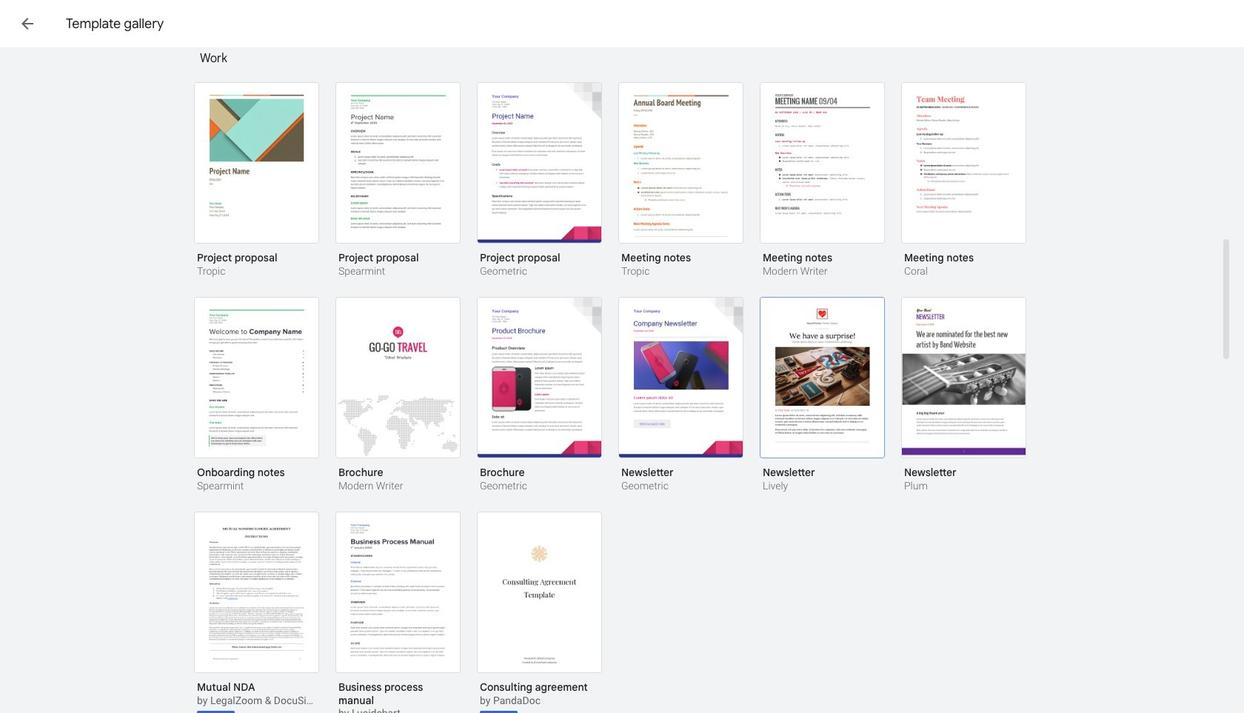 Task type: vqa. For each thing, say whether or not it's contained in the screenshot.
the topmost heading
no



Task type: locate. For each thing, give the bounding box(es) containing it.
back image
[[19, 15, 36, 33]]

list box
[[194, 82, 1046, 713]]

choose template dialog dialog
[[0, 0, 1245, 713]]

option
[[194, 82, 319, 279], [336, 82, 461, 279], [477, 82, 602, 279], [619, 82, 744, 279], [760, 82, 885, 279], [902, 82, 1027, 279], [194, 297, 319, 494], [336, 297, 461, 494], [477, 297, 602, 494], [619, 297, 744, 494], [760, 297, 885, 494], [902, 297, 1027, 494], [194, 512, 319, 713], [336, 512, 461, 713], [477, 512, 602, 713]]



Task type: describe. For each thing, give the bounding box(es) containing it.
list box inside choose template dialog dialog
[[194, 82, 1046, 713]]



